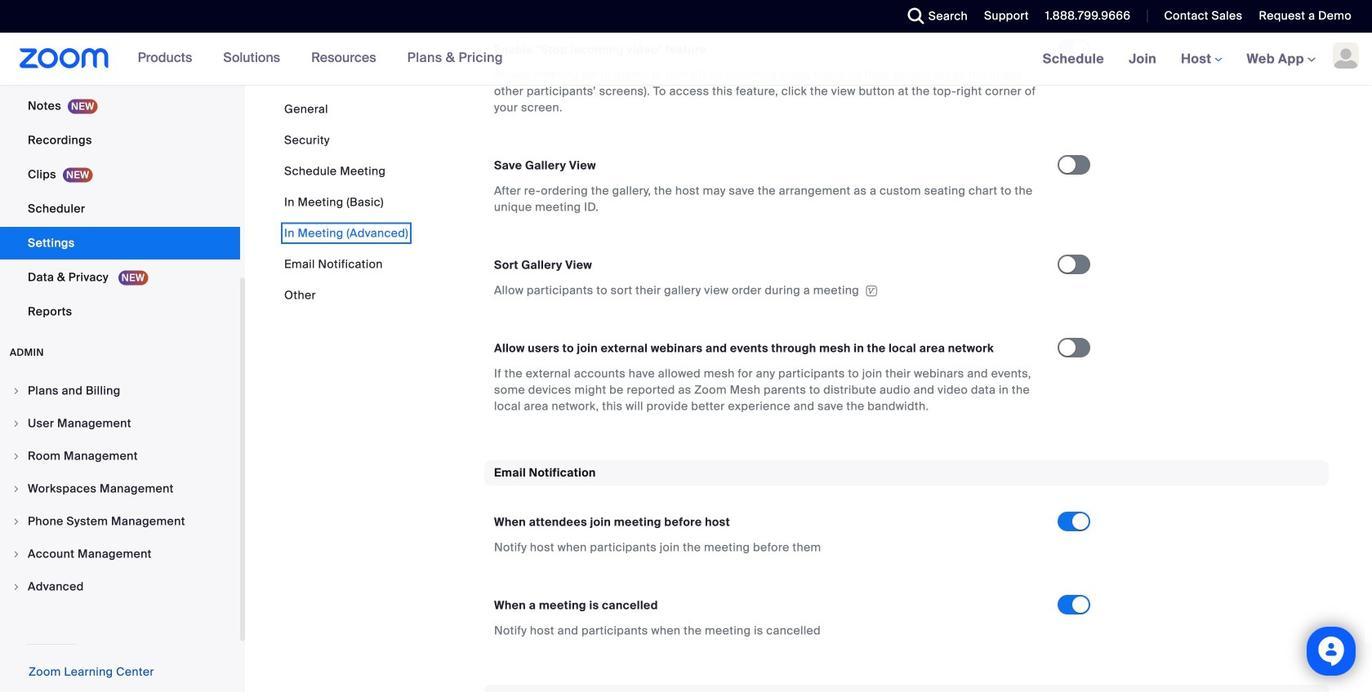 Task type: vqa. For each thing, say whether or not it's contained in the screenshot.
the Contacts
no



Task type: describe. For each thing, give the bounding box(es) containing it.
right image for 7th menu item from the bottom of the admin menu menu
[[11, 386, 21, 396]]

4 menu item from the top
[[0, 474, 240, 505]]

right image for 5th menu item from the top of the admin menu menu
[[11, 517, 21, 527]]

7 menu item from the top
[[0, 572, 240, 603]]

right image for 3rd menu item
[[11, 452, 21, 462]]

zoom logo image
[[20, 48, 109, 69]]

right image for 4th menu item
[[11, 484, 21, 494]]

admin menu menu
[[0, 376, 240, 605]]

5 menu item from the top
[[0, 507, 240, 538]]

right image for 1st menu item from the bottom of the admin menu menu
[[11, 583, 21, 592]]

right image for sixth menu item from the top of the admin menu menu
[[11, 550, 21, 560]]

3 menu item from the top
[[0, 441, 240, 472]]



Task type: locate. For each thing, give the bounding box(es) containing it.
right image
[[11, 386, 21, 396], [11, 452, 21, 462], [11, 550, 21, 560], [11, 583, 21, 592]]

meetings navigation
[[1031, 33, 1373, 86]]

2 right image from the top
[[11, 484, 21, 494]]

0 vertical spatial right image
[[11, 419, 21, 429]]

2 vertical spatial right image
[[11, 517, 21, 527]]

application
[[494, 282, 1043, 299]]

menu item
[[0, 376, 240, 407], [0, 409, 240, 440], [0, 441, 240, 472], [0, 474, 240, 505], [0, 507, 240, 538], [0, 539, 240, 570], [0, 572, 240, 603]]

1 right image from the top
[[11, 386, 21, 396]]

2 menu item from the top
[[0, 409, 240, 440]]

3 right image from the top
[[11, 517, 21, 527]]

side navigation navigation
[[0, 0, 245, 693]]

product information navigation
[[125, 33, 515, 85]]

banner
[[0, 33, 1373, 86]]

menu bar
[[284, 101, 409, 304]]

1 menu item from the top
[[0, 376, 240, 407]]

right image
[[11, 419, 21, 429], [11, 484, 21, 494], [11, 517, 21, 527]]

2 right image from the top
[[11, 452, 21, 462]]

3 right image from the top
[[11, 550, 21, 560]]

personal menu menu
[[0, 0, 240, 330]]

support version for sort gallery view image
[[864, 286, 880, 297]]

1 vertical spatial right image
[[11, 484, 21, 494]]

6 menu item from the top
[[0, 539, 240, 570]]

right image for 6th menu item from the bottom of the admin menu menu
[[11, 419, 21, 429]]

profile picture image
[[1333, 42, 1360, 69]]

4 right image from the top
[[11, 583, 21, 592]]

email notification element
[[484, 461, 1329, 659]]

1 right image from the top
[[11, 419, 21, 429]]



